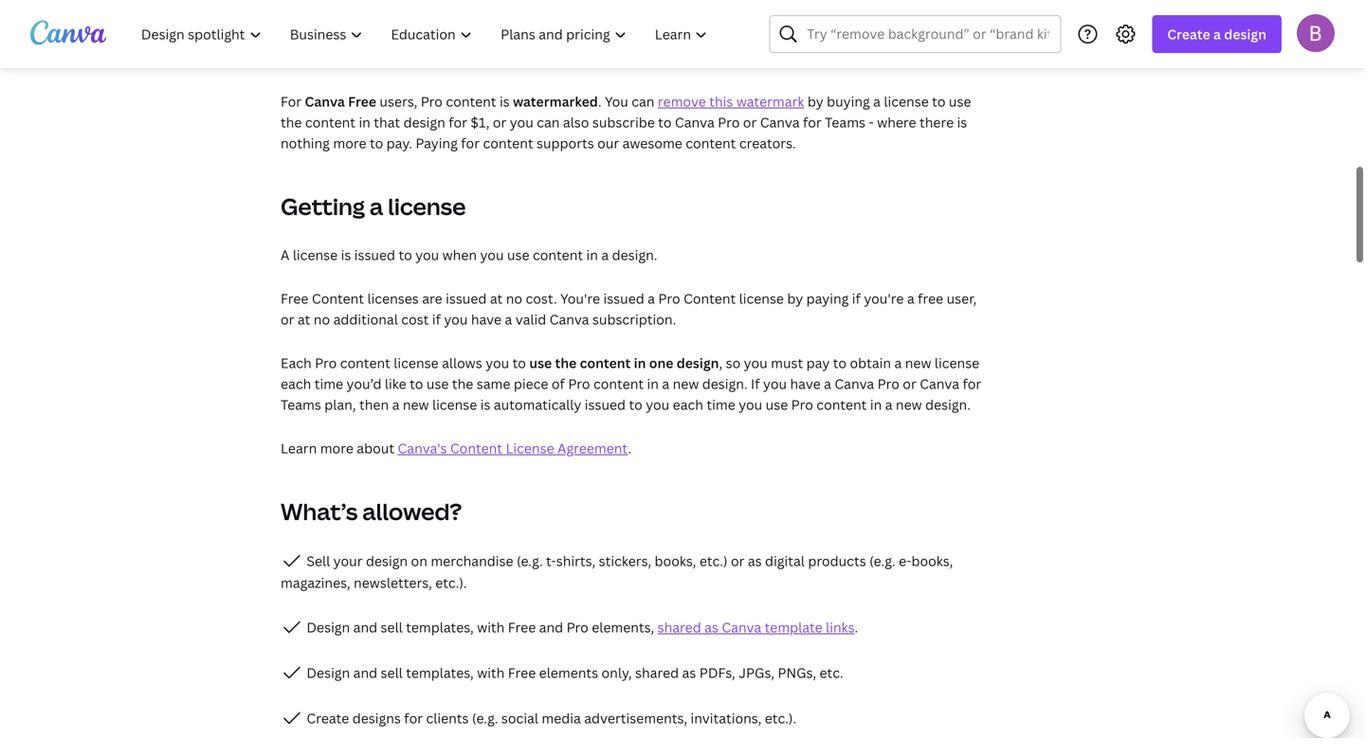 Task type: locate. For each thing, give the bounding box(es) containing it.
remove this watermark link
[[658, 92, 805, 110]]

have inside free content licenses are issued at no cost. you're issued a pro content license by paying if you're a free user, or at no additional cost if you have a valid canva subscription.
[[471, 310, 502, 328]]

you down for canva free users, pro content is watermarked . you can remove this watermark
[[510, 113, 534, 131]]

with down the merchandise
[[477, 619, 505, 637]]

is inside by buying a license to use the content in that design for $1, or you can also subscribe to canva pro or canva for teams - where there is nothing more to pay. paying for content supports our awesome content creators.
[[957, 113, 967, 131]]

use
[[949, 92, 971, 110], [507, 246, 530, 264], [529, 354, 552, 372], [427, 375, 449, 393], [766, 396, 788, 414]]

or inside free content licenses are issued at no cost. you're issued a pro content license by paying if you're a free user, or at no additional cost if you have a valid canva subscription.
[[281, 310, 294, 328]]

1 vertical spatial can
[[537, 113, 560, 131]]

in down obtain
[[870, 396, 882, 414]]

the down allows
[[452, 375, 474, 393]]

have
[[471, 310, 502, 328], [790, 375, 821, 393]]

the up "of" at the bottom left
[[555, 354, 577, 372]]

you up same
[[486, 354, 509, 372]]

one
[[649, 354, 674, 372]]

content down the subscription. in the left top of the page
[[580, 354, 631, 372]]

0 horizontal spatial .
[[598, 92, 602, 110]]

. right template
[[855, 619, 858, 637]]

as left digital
[[748, 552, 762, 570]]

stickers,
[[599, 552, 652, 570]]

use inside by buying a license to use the content in that design for $1, or you can also subscribe to canva pro or canva for teams - where there is nothing more to pay. paying for content supports our awesome content creators.
[[949, 92, 971, 110]]

1 sell from the top
[[381, 619, 403, 637]]

templates,
[[406, 619, 474, 637], [406, 664, 474, 682]]

content up ,
[[684, 290, 736, 308]]

or up each
[[281, 310, 294, 328]]

plan,
[[325, 396, 356, 414]]

1 templates, from the top
[[406, 619, 474, 637]]

1 vertical spatial teams
[[281, 396, 321, 414]]

time down ,
[[707, 396, 736, 414]]

2 vertical spatial .
[[855, 619, 858, 637]]

no
[[506, 290, 523, 308], [314, 310, 330, 328]]

is down getting
[[341, 246, 351, 264]]

magazines,
[[281, 574, 351, 592]]

1 horizontal spatial no
[[506, 290, 523, 308]]

the inside , so you must pay to obtain a new license each time you'd like to use the same piece of pro content in a new design. if you have a canva pro or canva for teams plan, then a new license is automatically issued to you each time you use pro content in a new design.
[[452, 375, 474, 393]]

design left so
[[677, 354, 719, 372]]

time
[[315, 375, 343, 393], [707, 396, 736, 414]]

use up cost.
[[507, 246, 530, 264]]

can
[[632, 92, 655, 110], [537, 113, 560, 131]]

at
[[490, 290, 503, 308], [298, 310, 310, 328]]

1 vertical spatial design
[[307, 664, 350, 682]]

1 horizontal spatial if
[[852, 290, 861, 308]]

2 horizontal spatial .
[[855, 619, 858, 637]]

issued
[[354, 246, 395, 264], [446, 290, 487, 308], [604, 290, 645, 308], [585, 396, 626, 414]]

and
[[353, 619, 378, 637], [539, 619, 563, 637], [353, 664, 378, 682]]

for inside , so you must pay to obtain a new license each time you'd like to use the same piece of pro content in a new design. if you have a canva pro or canva for teams plan, then a new license is automatically issued to you each time you use pro content in a new design.
[[963, 375, 982, 393]]

at up each
[[298, 310, 310, 328]]

2 horizontal spatial (e.g.
[[870, 552, 896, 570]]

1 horizontal spatial each
[[673, 396, 704, 414]]

1 vertical spatial design.
[[702, 375, 748, 393]]

issued up agreement
[[585, 396, 626, 414]]

0 horizontal spatial books,
[[655, 552, 696, 570]]

0 vertical spatial if
[[852, 290, 861, 308]]

content left the license
[[450, 439, 503, 457]]

learn more about canva's content license agreement .
[[281, 439, 632, 457]]

teams
[[825, 113, 866, 131], [281, 396, 321, 414]]

1 vertical spatial at
[[298, 310, 310, 328]]

templates, up the clients
[[406, 664, 474, 682]]

0 horizontal spatial design.
[[612, 246, 658, 264]]

time up plan,
[[315, 375, 343, 393]]

2 horizontal spatial design.
[[926, 396, 971, 414]]

design.
[[612, 246, 658, 264], [702, 375, 748, 393], [926, 396, 971, 414]]

each down one
[[673, 396, 704, 414]]

create for create a design
[[1168, 25, 1211, 43]]

the down the for
[[281, 113, 302, 131]]

0 vertical spatial sell
[[381, 619, 403, 637]]

your
[[333, 552, 363, 570]]

agreement
[[558, 439, 628, 457]]

social
[[502, 710, 539, 728]]

1 vertical spatial time
[[707, 396, 736, 414]]

content
[[312, 290, 364, 308], [684, 290, 736, 308], [450, 439, 503, 457]]

license right a
[[293, 246, 338, 264]]

you right cost
[[444, 310, 468, 328]]

and down newsletters,
[[353, 619, 378, 637]]

sell down newsletters,
[[381, 619, 403, 637]]

in
[[359, 113, 371, 131], [586, 246, 598, 264], [634, 354, 646, 372], [647, 375, 659, 393], [870, 396, 882, 414]]

0 vertical spatial can
[[632, 92, 655, 110]]

digital
[[765, 552, 805, 570]]

for left the clients
[[404, 710, 423, 728]]

design inside dropdown button
[[1224, 25, 1267, 43]]

a
[[1214, 25, 1221, 43], [873, 92, 881, 110], [370, 191, 383, 222], [602, 246, 609, 264], [648, 290, 655, 308], [907, 290, 915, 308], [505, 310, 512, 328], [895, 354, 902, 372], [662, 375, 670, 393], [824, 375, 832, 393], [392, 396, 400, 414], [885, 396, 893, 414]]

you right when
[[480, 246, 504, 264]]

0 vertical spatial design
[[307, 619, 350, 637]]

are
[[422, 290, 443, 308]]

can right 'you'
[[632, 92, 655, 110]]

is
[[500, 92, 510, 110], [957, 113, 967, 131], [341, 246, 351, 264], [481, 396, 491, 414]]

0 vertical spatial by
[[808, 92, 824, 110]]

is down same
[[481, 396, 491, 414]]

new
[[905, 354, 932, 372], [673, 375, 699, 393], [403, 396, 429, 414], [896, 396, 922, 414]]

you left when
[[416, 246, 439, 264]]

1 vertical spatial create
[[307, 710, 349, 728]]

canva down watermark
[[760, 113, 800, 131]]

have down pay
[[790, 375, 821, 393]]

0 vertical spatial each
[[281, 375, 311, 393]]

invitations,
[[691, 710, 762, 728]]

0 vertical spatial as
[[748, 552, 762, 570]]

1 horizontal spatial teams
[[825, 113, 866, 131]]

1 vertical spatial the
[[555, 354, 577, 372]]

design
[[307, 619, 350, 637], [307, 664, 350, 682]]

1 horizontal spatial by
[[808, 92, 824, 110]]

to up piece
[[513, 354, 526, 372]]

you inside by buying a license to use the content in that design for $1, or you can also subscribe to canva pro or canva for teams - where there is nothing more to pay. paying for content supports our awesome content creators.
[[510, 113, 534, 131]]

0 vertical spatial the
[[281, 113, 302, 131]]

at left cost.
[[490, 290, 503, 308]]

0 vertical spatial shared
[[658, 619, 701, 637]]

use up there
[[949, 92, 971, 110]]

shared right only,
[[635, 664, 679, 682]]

t-
[[546, 552, 556, 570]]

0 horizontal spatial teams
[[281, 396, 321, 414]]

free inside free content licenses are issued at no cost. you're issued a pro content license by paying if you're a free user, or at no additional cost if you have a valid canva subscription.
[[281, 290, 309, 308]]

1 vertical spatial have
[[790, 375, 821, 393]]

1 horizontal spatial at
[[490, 290, 503, 308]]

create inside dropdown button
[[1168, 25, 1211, 43]]

to up licenses
[[399, 246, 412, 264]]

content down pay
[[817, 396, 867, 414]]

teams down buying at top right
[[825, 113, 866, 131]]

0 horizontal spatial the
[[281, 113, 302, 131]]

you up if
[[744, 354, 768, 372]]

a inside create a design dropdown button
[[1214, 25, 1221, 43]]

2 design from the top
[[307, 664, 350, 682]]

2 with from the top
[[477, 664, 505, 682]]

what's allowed?
[[281, 496, 462, 527]]

buying
[[827, 92, 870, 110]]

etc.). down 'pngs,'
[[765, 710, 797, 728]]

what's
[[281, 496, 358, 527]]

0 horizontal spatial etc.).
[[435, 574, 467, 592]]

. left 'you'
[[598, 92, 602, 110]]

2 horizontal spatial as
[[748, 552, 762, 570]]

0 horizontal spatial have
[[471, 310, 502, 328]]

and for and
[[353, 619, 378, 637]]

and for elements
[[353, 664, 378, 682]]

content up nothing on the left
[[305, 113, 356, 131]]

templates, down newsletters,
[[406, 619, 474, 637]]

design inside the 'sell your design on merchandise (e.g. t-shirts, stickers, books, etc.) or as digital products (e.g. e-books, magazines, newsletters, etc.).'
[[366, 552, 408, 570]]

0 horizontal spatial no
[[314, 310, 330, 328]]

for down watermark
[[803, 113, 822, 131]]

pay.
[[387, 134, 412, 152]]

pro inside free content licenses are issued at no cost. you're issued a pro content license by paying if you're a free user, or at no additional cost if you have a valid canva subscription.
[[658, 290, 680, 308]]

for
[[449, 113, 467, 131], [803, 113, 822, 131], [461, 134, 480, 152], [963, 375, 982, 393], [404, 710, 423, 728]]

issued up licenses
[[354, 246, 395, 264]]

etc.).
[[435, 574, 467, 592], [765, 710, 797, 728]]

1 vertical spatial templates,
[[406, 664, 474, 682]]

in down one
[[647, 375, 659, 393]]

license inside free content licenses are issued at no cost. you're issued a pro content license by paying if you're a free user, or at no additional cost if you have a valid canva subscription.
[[739, 290, 784, 308]]

license up where
[[884, 92, 929, 110]]

issued up the subscription. in the left top of the page
[[604, 290, 645, 308]]

(e.g. left t-
[[517, 552, 543, 570]]

is right there
[[957, 113, 967, 131]]

each
[[281, 375, 311, 393], [673, 396, 704, 414]]

to right pay
[[833, 354, 847, 372]]

design up newsletters,
[[366, 552, 408, 570]]

content up additional
[[312, 290, 364, 308]]

if left you're
[[852, 290, 861, 308]]

0 horizontal spatial as
[[682, 664, 696, 682]]

or right etc.)
[[731, 552, 745, 570]]

1 horizontal spatial create
[[1168, 25, 1211, 43]]

0 horizontal spatial can
[[537, 113, 560, 131]]

you're
[[864, 290, 904, 308]]

templates, for elements
[[406, 664, 474, 682]]

1 horizontal spatial have
[[790, 375, 821, 393]]

0 horizontal spatial if
[[432, 310, 441, 328]]

canva
[[305, 92, 345, 110], [675, 113, 715, 131], [760, 113, 800, 131], [550, 310, 589, 328], [835, 375, 874, 393], [920, 375, 960, 393], [722, 619, 762, 637]]

advertisements,
[[584, 710, 688, 728]]

0 horizontal spatial at
[[298, 310, 310, 328]]

Try "remove background" or "brand kit" search field
[[807, 16, 1049, 52]]

0 vertical spatial etc.).
[[435, 574, 467, 592]]

in left that
[[359, 113, 371, 131]]

free
[[348, 92, 376, 110], [281, 290, 309, 308], [508, 619, 536, 637], [508, 664, 536, 682]]

-
[[869, 113, 874, 131]]

or down you're
[[903, 375, 917, 393]]

1 vertical spatial sell
[[381, 664, 403, 682]]

create a design button
[[1152, 15, 1282, 53]]

the
[[281, 113, 302, 131], [555, 354, 577, 372], [452, 375, 474, 393]]

links
[[826, 619, 855, 637]]

license left paying
[[739, 290, 784, 308]]

as up pdfs, on the right of the page
[[705, 619, 719, 637]]

2 vertical spatial as
[[682, 664, 696, 682]]

issued inside , so you must pay to obtain a new license each time you'd like to use the same piece of pro content in a new design. if you have a canva pro or canva for teams plan, then a new license is automatically issued to you each time you use pro content in a new design.
[[585, 396, 626, 414]]

1 horizontal spatial books,
[[912, 552, 953, 570]]

2 vertical spatial the
[[452, 375, 474, 393]]

if down are
[[432, 310, 441, 328]]

license
[[884, 92, 929, 110], [388, 191, 466, 222], [293, 246, 338, 264], [739, 290, 784, 308], [394, 354, 439, 372], [935, 354, 980, 372], [432, 396, 477, 414]]

shared
[[658, 619, 701, 637], [635, 664, 679, 682]]

as left pdfs, on the right of the page
[[682, 664, 696, 682]]

you'd
[[347, 375, 382, 393]]

piece
[[514, 375, 549, 393]]

1 horizontal spatial can
[[632, 92, 655, 110]]

0 vertical spatial teams
[[825, 113, 866, 131]]

0 horizontal spatial create
[[307, 710, 349, 728]]

of
[[552, 375, 565, 393]]

content up the "you'd"
[[340, 354, 391, 372]]

with
[[477, 619, 505, 637], [477, 664, 505, 682]]

1 horizontal spatial the
[[452, 375, 474, 393]]

1 horizontal spatial time
[[707, 396, 736, 414]]

have inside , so you must pay to obtain a new license each time you'd like to use the same piece of pro content in a new design. if you have a canva pro or canva for teams plan, then a new license is automatically issued to you each time you use pro content in a new design.
[[790, 375, 821, 393]]

is inside , so you must pay to obtain a new license each time you'd like to use the same piece of pro content in a new design. if you have a canva pro or canva for teams plan, then a new license is automatically issued to you each time you use pro content in a new design.
[[481, 396, 491, 414]]

1 vertical spatial if
[[432, 310, 441, 328]]

content up $1,
[[446, 92, 496, 110]]

more
[[333, 134, 367, 152], [320, 439, 354, 457]]

you inside free content licenses are issued at no cost. you're issued a pro content license by paying if you're a free user, or at no additional cost if you have a valid canva subscription.
[[444, 310, 468, 328]]

pro inside by buying a license to use the content in that design for $1, or you can also subscribe to canva pro or canva for teams - where there is nothing more to pay. paying for content supports our awesome content creators.
[[718, 113, 740, 131]]

sell for design and sell templates, with free elements only, shared as pdfs, jpgs, pngs, etc.
[[381, 664, 403, 682]]

free
[[918, 290, 944, 308]]

with for and
[[477, 619, 505, 637]]

shared right elements,
[[658, 619, 701, 637]]

0 vertical spatial templates,
[[406, 619, 474, 637]]

1 design from the top
[[307, 619, 350, 637]]

0 vertical spatial .
[[598, 92, 602, 110]]

create
[[1168, 25, 1211, 43], [307, 710, 349, 728]]

0 horizontal spatial time
[[315, 375, 343, 393]]

1 with from the top
[[477, 619, 505, 637]]

design left bob builder icon
[[1224, 25, 1267, 43]]

teams left plan,
[[281, 396, 321, 414]]

pro
[[421, 92, 443, 110], [718, 113, 740, 131], [658, 290, 680, 308], [315, 354, 337, 372], [568, 375, 590, 393], [878, 375, 900, 393], [791, 396, 813, 414], [567, 619, 589, 637]]

no up valid
[[506, 290, 523, 308]]

license up the like
[[394, 354, 439, 372]]

1 vertical spatial with
[[477, 664, 505, 682]]

1 vertical spatial as
[[705, 619, 719, 637]]

for down user,
[[963, 375, 982, 393]]

with up social
[[477, 664, 505, 682]]

more right nothing on the left
[[333, 134, 367, 152]]

0 horizontal spatial by
[[787, 290, 803, 308]]

2 books, from the left
[[912, 552, 953, 570]]

1 horizontal spatial etc.).
[[765, 710, 797, 728]]

if
[[751, 375, 760, 393]]

have left valid
[[471, 310, 502, 328]]

0 vertical spatial have
[[471, 310, 502, 328]]

canva's
[[398, 439, 447, 457]]

books,
[[655, 552, 696, 570], [912, 552, 953, 570]]

clients
[[426, 710, 469, 728]]

pro down the must
[[791, 396, 813, 414]]

1 vertical spatial by
[[787, 290, 803, 308]]

a license is issued to you when you use content in a design.
[[281, 246, 658, 264]]

2 horizontal spatial the
[[555, 354, 577, 372]]

content
[[446, 92, 496, 110], [305, 113, 356, 131], [483, 134, 533, 152], [686, 134, 736, 152], [533, 246, 583, 264], [340, 354, 391, 372], [580, 354, 631, 372], [594, 375, 644, 393], [817, 396, 867, 414]]

0 vertical spatial more
[[333, 134, 367, 152]]

2 sell from the top
[[381, 664, 403, 682]]

watermarked
[[513, 92, 598, 110]]

content right "of" at the bottom left
[[594, 375, 644, 393]]

1 vertical spatial .
[[628, 439, 632, 457]]

to up awesome
[[658, 113, 672, 131]]

1 vertical spatial etc.).
[[765, 710, 797, 728]]

0 vertical spatial with
[[477, 619, 505, 637]]

0 horizontal spatial each
[[281, 375, 311, 393]]

2 templates, from the top
[[406, 664, 474, 682]]

0 vertical spatial create
[[1168, 25, 1211, 43]]

or inside the 'sell your design on merchandise (e.g. t-shirts, stickers, books, etc.) or as digital products (e.g. e-books, magazines, newsletters, etc.).'
[[731, 552, 745, 570]]

. down , so you must pay to obtain a new license each time you'd like to use the same piece of pro content in a new design. if you have a canva pro or canva for teams plan, then a new license is automatically issued to you each time you use pro content in a new design.
[[628, 439, 632, 457]]



Task type: describe. For each thing, give the bounding box(es) containing it.
sell for design and sell templates, with free and pro elements, shared as canva template links .
[[381, 619, 403, 637]]

create a design
[[1168, 25, 1267, 43]]

each pro content license allows you to use the content in one design
[[281, 354, 719, 372]]

1 horizontal spatial as
[[705, 619, 719, 637]]

templates, for and
[[406, 619, 474, 637]]

teams inside by buying a license to use the content in that design for $1, or you can also subscribe to canva pro or canva for teams - where there is nothing more to pay. paying for content supports our awesome content creators.
[[825, 113, 866, 131]]

products
[[808, 552, 866, 570]]

2 vertical spatial design.
[[926, 396, 971, 414]]

license
[[506, 439, 554, 457]]

pro left elements,
[[567, 619, 589, 637]]

free up design and sell templates, with free elements only, shared as pdfs, jpgs, pngs, etc.
[[508, 619, 536, 637]]

to up there
[[932, 92, 946, 110]]

jpgs,
[[739, 664, 775, 682]]

media
[[542, 710, 581, 728]]

can inside by buying a license to use the content in that design for $1, or you can also subscribe to canva pro or canva for teams - where there is nothing more to pay. paying for content supports our awesome content creators.
[[537, 113, 560, 131]]

free up social
[[508, 664, 536, 682]]

only,
[[602, 664, 632, 682]]

learn
[[281, 439, 317, 457]]

license down allows
[[432, 396, 477, 414]]

when
[[443, 246, 477, 264]]

you're
[[561, 290, 600, 308]]

shirts,
[[556, 552, 596, 570]]

in up the you're
[[586, 246, 598, 264]]

watermark
[[737, 92, 805, 110]]

then
[[359, 396, 389, 414]]

issued right are
[[446, 290, 487, 308]]

pro right "of" at the bottom left
[[568, 375, 590, 393]]

to right the like
[[410, 375, 423, 393]]

use down allows
[[427, 375, 449, 393]]

shared as canva template links link
[[658, 619, 855, 637]]

canva down "free"
[[920, 375, 960, 393]]

template
[[765, 619, 823, 637]]

elements,
[[592, 619, 654, 637]]

nothing
[[281, 134, 330, 152]]

this
[[710, 92, 733, 110]]

creators.
[[739, 134, 796, 152]]

about
[[357, 439, 395, 457]]

merchandise
[[431, 552, 513, 570]]

license down user,
[[935, 354, 980, 372]]

our
[[598, 134, 619, 152]]

a
[[281, 246, 290, 264]]

sell your design on merchandise (e.g. t-shirts, stickers, books, etc.) or as digital products (e.g. e-books, magazines, newsletters, etc.).
[[281, 552, 953, 592]]

or up creators.
[[743, 113, 757, 131]]

design for design and sell templates, with free and pro elements, shared as canva template links .
[[307, 619, 350, 637]]

for left $1,
[[449, 113, 467, 131]]

also
[[563, 113, 589, 131]]

etc.)
[[700, 552, 728, 570]]

1 books, from the left
[[655, 552, 696, 570]]

have for pay
[[790, 375, 821, 393]]

1 horizontal spatial (e.g.
[[517, 552, 543, 570]]

by inside free content licenses are issued at no cost. you're issued a pro content license by paying if you're a free user, or at no additional cost if you have a valid canva subscription.
[[787, 290, 803, 308]]

elements
[[539, 664, 598, 682]]

allows
[[442, 354, 482, 372]]

bob builder image
[[1297, 14, 1335, 52]]

0 vertical spatial time
[[315, 375, 343, 393]]

a inside by buying a license to use the content in that design for $1, or you can also subscribe to canva pro or canva for teams - where there is nothing more to pay. paying for content supports our awesome content creators.
[[873, 92, 881, 110]]

canva up jpgs,
[[722, 619, 762, 637]]

you
[[605, 92, 628, 110]]

sell
[[307, 552, 330, 570]]

for canva free users, pro content is watermarked . you can remove this watermark
[[281, 92, 805, 110]]

$1,
[[471, 113, 490, 131]]

where
[[877, 113, 917, 131]]

1 vertical spatial shared
[[635, 664, 679, 682]]

or inside , so you must pay to obtain a new license each time you'd like to use the same piece of pro content in a new design. if you have a canva pro or canva for teams plan, then a new license is automatically issued to you each time you use pro content in a new design.
[[903, 375, 917, 393]]

for down $1,
[[461, 134, 480, 152]]

each
[[281, 354, 312, 372]]

getting a license
[[281, 191, 466, 222]]

canva down obtain
[[835, 375, 874, 393]]

paying
[[807, 290, 849, 308]]

you right if
[[763, 375, 787, 393]]

cost
[[401, 310, 429, 328]]

license up when
[[388, 191, 466, 222]]

1 horizontal spatial .
[[628, 439, 632, 457]]

you down one
[[646, 396, 670, 414]]

content down $1,
[[483, 134, 533, 152]]

content down this
[[686, 134, 736, 152]]

paying
[[416, 134, 458, 152]]

and up elements
[[539, 619, 563, 637]]

same
[[477, 375, 511, 393]]

pay
[[807, 354, 830, 372]]

1 horizontal spatial content
[[450, 439, 503, 457]]

2 horizontal spatial content
[[684, 290, 736, 308]]

pro right 'users,'
[[421, 92, 443, 110]]

allowed?
[[362, 496, 462, 527]]

0 vertical spatial no
[[506, 290, 523, 308]]

for
[[281, 92, 302, 110]]

additional
[[333, 310, 398, 328]]

by inside by buying a license to use the content in that design for $1, or you can also subscribe to canva pro or canva for teams - where there is nothing more to pay. paying for content supports our awesome content creators.
[[808, 92, 824, 110]]

so
[[726, 354, 741, 372]]

you down if
[[739, 396, 763, 414]]

design and sell templates, with free elements only, shared as pdfs, jpgs, pngs, etc.
[[303, 664, 844, 682]]

1 horizontal spatial design.
[[702, 375, 748, 393]]

with for elements
[[477, 664, 505, 682]]

newsletters,
[[354, 574, 432, 592]]

as inside the 'sell your design on merchandise (e.g. t-shirts, stickers, books, etc.) or as digital products (e.g. e-books, magazines, newsletters, etc.).'
[[748, 552, 762, 570]]

cost.
[[526, 290, 557, 308]]

getting
[[281, 191, 365, 222]]

is left watermarked
[[500, 92, 510, 110]]

canva inside free content licenses are issued at no cost. you're issued a pro content license by paying if you're a free user, or at no additional cost if you have a valid canva subscription.
[[550, 310, 589, 328]]

canva down remove
[[675, 113, 715, 131]]

create for create designs for clients (e.g. social media advertisements, invitations, etc.).
[[307, 710, 349, 728]]

,
[[719, 354, 723, 372]]

subscription.
[[593, 310, 676, 328]]

by buying a license to use the content in that design for $1, or you can also subscribe to canva pro or canva for teams - where there is nothing more to pay. paying for content supports our awesome content creators.
[[281, 92, 971, 152]]

e-
[[899, 552, 912, 570]]

to left pay.
[[370, 134, 383, 152]]

etc.). inside the 'sell your design on merchandise (e.g. t-shirts, stickers, books, etc.) or as digital products (e.g. e-books, magazines, newsletters, etc.).'
[[435, 574, 467, 592]]

users,
[[380, 92, 418, 110]]

licenses
[[367, 290, 419, 308]]

1 vertical spatial each
[[673, 396, 704, 414]]

there
[[920, 113, 954, 131]]

or right $1,
[[493, 113, 507, 131]]

use up piece
[[529, 354, 552, 372]]

0 horizontal spatial content
[[312, 290, 364, 308]]

in left one
[[634, 354, 646, 372]]

on
[[411, 552, 428, 570]]

supports
[[537, 134, 594, 152]]

have for issued
[[471, 310, 502, 328]]

automatically
[[494, 396, 582, 414]]

design for design and sell templates, with free elements only, shared as pdfs, jpgs, pngs, etc.
[[307, 664, 350, 682]]

canva right the for
[[305, 92, 345, 110]]

must
[[771, 354, 803, 372]]

design and sell templates, with free and pro elements, shared as canva template links .
[[303, 619, 858, 637]]

0 horizontal spatial (e.g.
[[472, 710, 498, 728]]

0 vertical spatial at
[[490, 290, 503, 308]]

license inside by buying a license to use the content in that design for $1, or you can also subscribe to canva pro or canva for teams - where there is nothing more to pay. paying for content supports our awesome content creators.
[[884, 92, 929, 110]]

the inside by buying a license to use the content in that design for $1, or you can also subscribe to canva pro or canva for teams - where there is nothing more to pay. paying for content supports our awesome content creators.
[[281, 113, 302, 131]]

that
[[374, 113, 400, 131]]

use down the must
[[766, 396, 788, 414]]

etc.
[[820, 664, 844, 682]]

pro down obtain
[[878, 375, 900, 393]]

teams inside , so you must pay to obtain a new license each time you'd like to use the same piece of pro content in a new design. if you have a canva pro or canva for teams plan, then a new license is automatically issued to you each time you use pro content in a new design.
[[281, 396, 321, 414]]

in inside by buying a license to use the content in that design for $1, or you can also subscribe to canva pro or canva for teams - where there is nothing more to pay. paying for content supports our awesome content creators.
[[359, 113, 371, 131]]

design inside by buying a license to use the content in that design for $1, or you can also subscribe to canva pro or canva for teams - where there is nothing more to pay. paying for content supports our awesome content creators.
[[404, 113, 445, 131]]

subscribe
[[593, 113, 655, 131]]

pro right each
[[315, 354, 337, 372]]

like
[[385, 375, 407, 393]]

pdfs,
[[700, 664, 736, 682]]

1 vertical spatial no
[[314, 310, 330, 328]]

1 vertical spatial more
[[320, 439, 354, 457]]

, so you must pay to obtain a new license each time you'd like to use the same piece of pro content in a new design. if you have a canva pro or canva for teams plan, then a new license is automatically issued to you each time you use pro content in a new design.
[[281, 354, 982, 414]]

valid
[[516, 310, 546, 328]]

to down the subscription. in the left top of the page
[[629, 396, 643, 414]]

designs
[[352, 710, 401, 728]]

pngs,
[[778, 664, 817, 682]]

awesome
[[623, 134, 683, 152]]

content up cost.
[[533, 246, 583, 264]]

more inside by buying a license to use the content in that design for $1, or you can also subscribe to canva pro or canva for teams - where there is nothing more to pay. paying for content supports our awesome content creators.
[[333, 134, 367, 152]]

top level navigation element
[[129, 15, 724, 53]]

canva's content license agreement link
[[398, 439, 628, 457]]

free up that
[[348, 92, 376, 110]]

0 vertical spatial design.
[[612, 246, 658, 264]]

obtain
[[850, 354, 891, 372]]



Task type: vqa. For each thing, say whether or not it's contained in the screenshot.
'JPGs,'
yes



